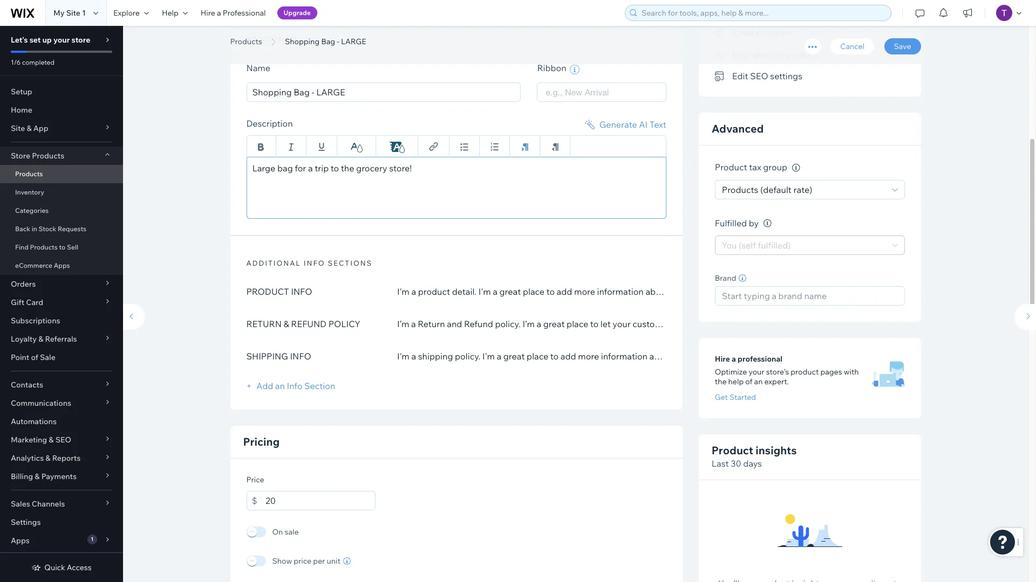 Task type: describe. For each thing, give the bounding box(es) containing it.
expert.
[[764, 377, 789, 387]]

analytics
[[11, 454, 44, 464]]

home link
[[0, 101, 123, 119]]

categories link
[[0, 202, 123, 220]]

back in stock requests
[[15, 225, 86, 233]]

products up ecommerce apps
[[30, 243, 58, 251]]

site & app button
[[0, 119, 123, 138]]

products (default rate)
[[722, 185, 812, 195]]

product
[[246, 286, 289, 297]]

of inside the optimize your store's product pages with the help of an expert.
[[745, 377, 753, 387]]

hire a professional
[[201, 8, 266, 18]]

brand
[[715, 274, 736, 284]]

30
[[731, 459, 741, 470]]

app
[[33, 124, 48, 133]]

sidebar element
[[0, 26, 123, 583]]

of inside sidebar element
[[31, 353, 38, 363]]

seo inside 'button'
[[750, 71, 768, 82]]

loyalty & referrals
[[11, 335, 77, 344]]

0 horizontal spatial 1
[[82, 8, 86, 18]]

1 horizontal spatial -
[[366, 23, 373, 47]]

fulfilled
[[715, 218, 747, 229]]

pages
[[821, 368, 842, 377]]

save
[[894, 42, 911, 51]]

shipping info
[[246, 351, 311, 362]]

a for hire a professional
[[217, 8, 221, 18]]

orders
[[11, 280, 36, 289]]

stock
[[39, 225, 56, 233]]

setup link
[[0, 83, 123, 101]]

products inside dropdown button
[[32, 151, 64, 161]]

Start typing a brand name field
[[719, 287, 901, 306]]

edit
[[732, 71, 748, 82]]

products up inventory
[[15, 170, 43, 178]]

info
[[287, 381, 302, 392]]

info for additional
[[304, 259, 325, 267]]

product for tax
[[715, 162, 747, 173]]

0 horizontal spatial an
[[275, 381, 285, 392]]

communications
[[11, 399, 71, 409]]

per
[[313, 557, 325, 566]]

settings
[[11, 518, 41, 528]]

products down professional
[[230, 37, 262, 46]]

to inside false text field
[[331, 163, 339, 173]]

show price per unit
[[272, 557, 340, 566]]

set
[[30, 35, 41, 45]]

the for help
[[715, 377, 727, 387]]

analytics & reports
[[11, 454, 81, 464]]

create coupon button
[[715, 25, 792, 40]]

site inside "site & app" popup button
[[11, 124, 25, 133]]

info tooltip image for fulfilled)
[[763, 220, 772, 228]]

price
[[294, 557, 311, 566]]

days
[[743, 459, 762, 470]]

point
[[11, 353, 29, 363]]

get
[[715, 393, 728, 403]]

marketing
[[11, 435, 47, 445]]

generate ai text button
[[583, 118, 666, 131]]

store's
[[766, 368, 789, 377]]

return & refund policy
[[246, 319, 360, 329]]

orders button
[[0, 275, 123, 294]]

promote
[[732, 49, 767, 60]]

seo inside dropdown button
[[55, 435, 71, 445]]

marketing & seo button
[[0, 431, 123, 450]]

on
[[272, 528, 283, 537]]

advanced
[[712, 122, 764, 136]]

categories
[[15, 207, 49, 215]]

shopping bag - large form
[[118, 0, 1036, 583]]

generate ai text
[[599, 119, 666, 130]]

sales channels button
[[0, 495, 123, 514]]

professional
[[223, 8, 266, 18]]

quick access
[[44, 563, 92, 573]]

ecommerce
[[15, 262, 52, 270]]

text
[[650, 119, 666, 130]]

sections
[[328, 259, 372, 267]]

basic info
[[246, 35, 297, 43]]

loyalty
[[11, 335, 37, 344]]

product tax group
[[715, 162, 789, 173]]

let's set up your store
[[11, 35, 90, 45]]

your inside the optimize your store's product pages with the help of an expert.
[[749, 368, 764, 377]]

requests
[[58, 225, 86, 233]]

additional info sections
[[246, 259, 372, 267]]

explore
[[113, 8, 140, 18]]

for
[[295, 163, 306, 173]]

grocery
[[356, 163, 387, 173]]

coupon
[[761, 27, 792, 38]]

setup
[[11, 87, 32, 97]]

product insights last 30 days
[[712, 444, 797, 470]]

1/6 completed
[[11, 58, 55, 66]]

info tooltip image for rate)
[[792, 164, 800, 172]]

automations
[[11, 417, 57, 427]]

loyalty & referrals button
[[0, 330, 123, 349]]

on sale
[[272, 528, 299, 537]]

seo settings image
[[715, 72, 726, 81]]

(default
[[760, 185, 792, 195]]

products link inside shopping bag - large form
[[225, 36, 267, 47]]

hire for hire a professional
[[715, 355, 730, 365]]

0 horizontal spatial -
[[337, 37, 339, 46]]

contacts button
[[0, 376, 123, 394]]

promote coupon image
[[715, 28, 726, 38]]

$
[[252, 496, 257, 506]]

& for loyalty
[[38, 335, 43, 344]]

your inside sidebar element
[[53, 35, 70, 45]]

settings
[[770, 71, 802, 82]]

ribbon
[[537, 63, 568, 74]]

additional
[[246, 259, 301, 267]]

refund
[[291, 319, 327, 329]]

0 vertical spatial site
[[66, 8, 80, 18]]

Add a product name text field
[[246, 82, 521, 102]]

sale
[[40, 353, 55, 363]]

hire for hire a professional
[[201, 8, 215, 18]]

& for return
[[284, 319, 289, 329]]

find
[[15, 243, 28, 251]]

rate)
[[794, 185, 812, 195]]

optimize your store's product pages with the help of an expert.
[[715, 368, 859, 387]]

the for grocery
[[341, 163, 354, 173]]

a inside text field
[[308, 163, 313, 173]]

gift
[[11, 298, 24, 308]]

reports
[[52, 454, 81, 464]]



Task type: locate. For each thing, give the bounding box(es) containing it.
0 vertical spatial seo
[[750, 71, 768, 82]]

the left grocery
[[341, 163, 354, 173]]

0 vertical spatial the
[[341, 163, 354, 173]]

1 vertical spatial info
[[290, 351, 311, 362]]

last
[[712, 459, 729, 470]]

0 vertical spatial info
[[276, 35, 297, 43]]

-
[[366, 23, 373, 47], [337, 37, 339, 46]]

get started link
[[715, 393, 756, 403]]

false text field
[[246, 157, 666, 219]]

info up add an info section
[[290, 351, 311, 362]]

bag
[[325, 23, 362, 47], [321, 37, 335, 46]]

1 horizontal spatial info
[[304, 259, 325, 267]]

1 vertical spatial site
[[11, 124, 25, 133]]

promote image
[[715, 50, 726, 60]]

shipping
[[246, 351, 288, 362]]

0 horizontal spatial the
[[341, 163, 354, 173]]

0 horizontal spatial hire
[[201, 8, 215, 18]]

1 vertical spatial a
[[308, 163, 313, 173]]

1
[[82, 8, 86, 18], [91, 536, 94, 543]]

0 horizontal spatial your
[[53, 35, 70, 45]]

1 horizontal spatial hire
[[715, 355, 730, 365]]

store
[[11, 151, 30, 161]]

& for analytics
[[45, 454, 50, 464]]

hire a professional
[[715, 355, 783, 365]]

hire up the optimize
[[715, 355, 730, 365]]

1 horizontal spatial the
[[715, 377, 727, 387]]

insights
[[756, 444, 797, 458]]

1 horizontal spatial an
[[754, 377, 763, 387]]

1 horizontal spatial site
[[66, 8, 80, 18]]

help
[[728, 377, 744, 387]]

products right the store
[[32, 151, 64, 161]]

1 vertical spatial 1
[[91, 536, 94, 543]]

1 vertical spatial products link
[[0, 165, 123, 183]]

hire
[[201, 8, 215, 18], [715, 355, 730, 365]]

1 vertical spatial the
[[715, 377, 727, 387]]

description
[[246, 118, 293, 129]]

1 right my
[[82, 8, 86, 18]]

product right this
[[786, 49, 818, 60]]

1 vertical spatial to
[[59, 243, 65, 251]]

1 vertical spatial apps
[[11, 536, 30, 546]]

0 horizontal spatial a
[[217, 8, 221, 18]]

0 horizontal spatial apps
[[11, 536, 30, 546]]

policy
[[328, 319, 360, 329]]

optimize
[[715, 368, 747, 377]]

1 horizontal spatial apps
[[54, 262, 70, 270]]

1 horizontal spatial your
[[749, 368, 764, 377]]

bag
[[277, 163, 293, 173]]

your down professional
[[749, 368, 764, 377]]

product inside promote this product button
[[786, 49, 818, 60]]

the left help
[[715, 377, 727, 387]]

of right help
[[745, 377, 753, 387]]

& right return
[[284, 319, 289, 329]]

site right my
[[66, 8, 80, 18]]

1 horizontal spatial products link
[[225, 36, 267, 47]]

ecommerce apps
[[15, 262, 70, 270]]

seo
[[750, 71, 768, 82], [55, 435, 71, 445]]

find products to sell
[[15, 243, 78, 251]]

sell
[[67, 243, 78, 251]]

0 vertical spatial to
[[331, 163, 339, 173]]

product
[[786, 49, 818, 60], [791, 368, 819, 377]]

None text field
[[265, 491, 376, 511]]

back in stock requests link
[[0, 220, 123, 239]]

0 horizontal spatial site
[[11, 124, 25, 133]]

& up the analytics & reports
[[49, 435, 54, 445]]

your right up on the top left of the page
[[53, 35, 70, 45]]

& right billing
[[35, 472, 40, 482]]

1 horizontal spatial of
[[745, 377, 753, 387]]

2 horizontal spatial a
[[732, 355, 736, 365]]

hire right help button at left top
[[201, 8, 215, 18]]

hire inside shopping bag - large form
[[715, 355, 730, 365]]

create
[[732, 27, 759, 38]]

inventory
[[15, 188, 44, 196]]

hire a professional link
[[194, 0, 272, 26]]

in
[[32, 225, 37, 233]]

info down additional info sections
[[291, 286, 312, 297]]

large
[[377, 23, 443, 47], [341, 37, 366, 46]]

store products button
[[0, 147, 123, 165]]

a up the optimize
[[732, 355, 736, 365]]

contacts
[[11, 380, 43, 390]]

store!
[[389, 163, 412, 173]]

0 vertical spatial info
[[291, 286, 312, 297]]

apps down the find products to sell link
[[54, 262, 70, 270]]

0 vertical spatial of
[[31, 353, 38, 363]]

product left "tax"
[[715, 162, 747, 173]]

info for product info
[[291, 286, 312, 297]]

1 horizontal spatial large
[[377, 23, 443, 47]]

1 vertical spatial of
[[745, 377, 753, 387]]

add
[[256, 381, 273, 392]]

quick
[[44, 563, 65, 573]]

1 vertical spatial info
[[304, 259, 325, 267]]

my
[[53, 8, 64, 18]]

name
[[246, 63, 270, 74]]

Select box search field
[[546, 83, 658, 101]]

an left expert.
[[754, 377, 763, 387]]

point of sale
[[11, 353, 55, 363]]

site down home
[[11, 124, 25, 133]]

& for marketing
[[49, 435, 54, 445]]

by
[[749, 218, 759, 229]]

0 horizontal spatial products link
[[0, 165, 123, 183]]

product inside the optimize your store's product pages with the help of an expert.
[[791, 368, 819, 377]]

started
[[730, 393, 756, 403]]

0 vertical spatial info tooltip image
[[792, 164, 800, 172]]

payments
[[41, 472, 77, 482]]

quick access button
[[31, 563, 92, 573]]

products link down professional
[[225, 36, 267, 47]]

info for basic
[[276, 35, 297, 43]]

basic
[[246, 35, 273, 43]]

you
[[722, 240, 737, 251]]

settings link
[[0, 514, 123, 532]]

to right trip
[[331, 163, 339, 173]]

1 vertical spatial your
[[749, 368, 764, 377]]

& left reports
[[45, 454, 50, 464]]

1 horizontal spatial 1
[[91, 536, 94, 543]]

upgrade
[[284, 9, 311, 17]]

0 horizontal spatial large
[[341, 37, 366, 46]]

1 vertical spatial info tooltip image
[[763, 220, 772, 228]]

product left pages
[[791, 368, 819, 377]]

products link down store products
[[0, 165, 123, 183]]

products down product tax group
[[722, 185, 758, 195]]

price
[[246, 475, 264, 485]]

cancel
[[840, 42, 865, 51]]

your
[[53, 35, 70, 45], [749, 368, 764, 377]]

an inside the optimize your store's product pages with the help of an expert.
[[754, 377, 763, 387]]

& for billing
[[35, 472, 40, 482]]

the inside the optimize your store's product pages with the help of an expert.
[[715, 377, 727, 387]]

pricing
[[243, 435, 280, 449]]

gift card
[[11, 298, 43, 308]]

help button
[[155, 0, 194, 26]]

point of sale link
[[0, 349, 123, 367]]

& right loyalty
[[38, 335, 43, 344]]

1 vertical spatial hire
[[715, 355, 730, 365]]

info
[[291, 286, 312, 297], [290, 351, 311, 362]]

1 horizontal spatial info tooltip image
[[792, 164, 800, 172]]

sales channels
[[11, 500, 65, 509]]

add an info section
[[255, 381, 335, 392]]

an left the info at the left of page
[[275, 381, 285, 392]]

show
[[272, 557, 292, 566]]

0 vertical spatial 1
[[82, 8, 86, 18]]

to inside sidebar element
[[59, 243, 65, 251]]

a for hire a professional
[[732, 355, 736, 365]]

0 vertical spatial product
[[786, 49, 818, 60]]

0 vertical spatial apps
[[54, 262, 70, 270]]

of left sale in the left of the page
[[31, 353, 38, 363]]

site & app
[[11, 124, 48, 133]]

product for insights
[[712, 444, 753, 458]]

product inside product insights last 30 days
[[712, 444, 753, 458]]

return
[[246, 319, 282, 329]]

referrals
[[45, 335, 77, 344]]

info tooltip image right by
[[763, 220, 772, 228]]

product up 30
[[712, 444, 753, 458]]

1 vertical spatial seo
[[55, 435, 71, 445]]

info right basic
[[276, 35, 297, 43]]

info tooltip image
[[792, 164, 800, 172], [763, 220, 772, 228]]

& inside shopping bag - large form
[[284, 319, 289, 329]]

0 horizontal spatial info tooltip image
[[763, 220, 772, 228]]

info tooltip image right group
[[792, 164, 800, 172]]

shopping bag - large
[[230, 23, 443, 47], [285, 37, 366, 46]]

store products
[[11, 151, 64, 161]]

this
[[769, 49, 784, 60]]

1 vertical spatial product
[[712, 444, 753, 458]]

& for site
[[27, 124, 32, 133]]

store
[[71, 35, 90, 45]]

create coupon
[[732, 27, 792, 38]]

1 horizontal spatial a
[[308, 163, 313, 173]]

promote this product
[[732, 49, 818, 60]]

subscriptions link
[[0, 312, 123, 330]]

info for shipping info
[[290, 351, 311, 362]]

Search for tools, apps, help & more... field
[[638, 5, 888, 21]]

to
[[331, 163, 339, 173], [59, 243, 65, 251]]

0 vertical spatial your
[[53, 35, 70, 45]]

edit seo settings
[[732, 71, 802, 82]]

& left "app"
[[27, 124, 32, 133]]

0 horizontal spatial seo
[[55, 435, 71, 445]]

0 vertical spatial hire
[[201, 8, 215, 18]]

trip
[[315, 163, 329, 173]]

card
[[26, 298, 43, 308]]

2 vertical spatial a
[[732, 355, 736, 365]]

a right for at the top of the page
[[308, 163, 313, 173]]

the inside false text field
[[341, 163, 354, 173]]

fulfilled by
[[715, 218, 759, 229]]

generate
[[599, 119, 637, 130]]

to left sell
[[59, 243, 65, 251]]

0 vertical spatial a
[[217, 8, 221, 18]]

a left professional
[[217, 8, 221, 18]]

section
[[304, 381, 335, 392]]

0 horizontal spatial of
[[31, 353, 38, 363]]

1 horizontal spatial seo
[[750, 71, 768, 82]]

0 horizontal spatial info
[[276, 35, 297, 43]]

0 horizontal spatial to
[[59, 243, 65, 251]]

0 vertical spatial products link
[[225, 36, 267, 47]]

apps down settings
[[11, 536, 30, 546]]

1 horizontal spatial to
[[331, 163, 339, 173]]

up
[[42, 35, 52, 45]]

channels
[[32, 500, 65, 509]]

info left sections
[[304, 259, 325, 267]]

1 vertical spatial product
[[791, 368, 819, 377]]

product info
[[246, 286, 312, 297]]

0 vertical spatial product
[[715, 162, 747, 173]]

seo down automations link
[[55, 435, 71, 445]]

1 inside sidebar element
[[91, 536, 94, 543]]

ai
[[639, 119, 648, 130]]

1 up access
[[91, 536, 94, 543]]

seo right edit
[[750, 71, 768, 82]]



Task type: vqa. For each thing, say whether or not it's contained in the screenshot.
PAGES
yes



